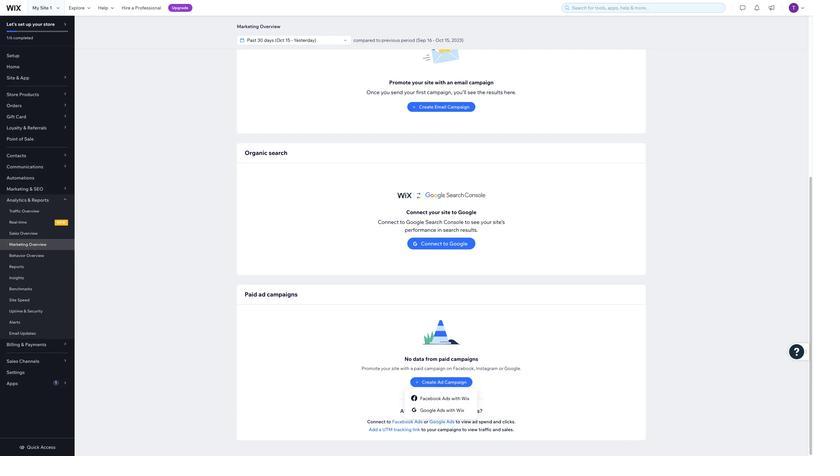 Task type: vqa. For each thing, say whether or not it's contained in the screenshot.
the & inside site & app dropdown button
yes



Task type: describe. For each thing, give the bounding box(es) containing it.
automations
[[7, 175, 34, 181]]

marketing overview for marketing overview link in the bottom of the page
[[9, 242, 47, 247]]

(sep
[[416, 37, 426, 43]]

connect to facebook ads or google ads to view ad spend and clicks. add a utm tracking link to your campaigns to view traffic and sales.
[[367, 419, 516, 433]]

tracking
[[394, 427, 412, 433]]

site for to
[[441, 209, 451, 216]]

no
[[405, 356, 412, 363]]

sales channels button
[[0, 356, 75, 367]]

explore
[[69, 5, 85, 11]]

create ad campaign
[[422, 380, 467, 386]]

uptime & security link
[[0, 306, 75, 317]]

create ad campaign button
[[410, 378, 473, 388]]

promote inside promote your site with an email campaign once you send your first campaign, you'll see the results here.
[[389, 79, 411, 86]]

my site 1
[[32, 5, 52, 11]]

campaigns inside the no data from paid campaigns promote your site with a paid campaign on facebook, instagram or google.
[[451, 356, 478, 363]]

1 vertical spatial paid
[[414, 366, 424, 372]]

campaign for create email campaign
[[448, 104, 470, 110]]

contacts button
[[0, 150, 75, 161]]

1/6 completed
[[7, 35, 33, 40]]

with down the facebook ads with wix
[[446, 408, 455, 414]]

data
[[413, 356, 424, 363]]

results
[[487, 89, 503, 96]]

overview for behavior overview link on the left bottom of page
[[26, 253, 44, 258]]

time
[[18, 220, 27, 225]]

connect to google
[[421, 241, 468, 247]]

email inside the sidebar element
[[9, 331, 19, 336]]

you
[[381, 89, 390, 96]]

up
[[26, 21, 31, 27]]

& for billing
[[21, 342, 24, 348]]

updates
[[20, 331, 36, 336]]

oct
[[436, 37, 444, 43]]

setup link
[[0, 50, 75, 61]]

marketing overview link
[[0, 239, 75, 250]]

instagram
[[476, 366, 498, 372]]

0 horizontal spatial reports
[[9, 264, 24, 269]]

running
[[421, 408, 440, 415]]

paid ad campaigns
[[245, 291, 298, 299]]

promote inside the no data from paid campaigns promote your site with a paid campaign on facebook, instagram or google.
[[362, 366, 380, 372]]

a inside the no data from paid campaigns promote your site with a paid campaign on facebook, instagram or google.
[[411, 366, 413, 372]]

an
[[447, 79, 453, 86]]

create email campaign
[[419, 104, 470, 110]]

access
[[41, 445, 56, 451]]

& for analytics
[[28, 197, 31, 203]]

products
[[19, 92, 39, 98]]

real-
[[9, 220, 18, 225]]

2023)
[[452, 37, 464, 43]]

behavior
[[9, 253, 26, 258]]

email
[[454, 79, 468, 86]]

your inside connect to facebook ads or google ads to view ad spend and clicks. add a utm tracking link to your campaigns to view traffic and sales.
[[427, 427, 437, 433]]

my
[[32, 5, 39, 11]]

facebook inside connect to facebook ads or google ads to view ad spend and clicks. add a utm tracking link to your campaigns to view traffic and sales.
[[392, 419, 414, 425]]

security
[[27, 309, 43, 314]]

& for uptime
[[24, 309, 26, 314]]

a inside connect to facebook ads or google ads to view ad spend and clicks. add a utm tracking link to your campaigns to view traffic and sales.
[[379, 427, 381, 433]]

wix for google ads with wix
[[456, 408, 464, 414]]

here.
[[504, 89, 516, 96]]

overview for marketing overview link in the bottom of the page
[[29, 242, 47, 247]]

site for with
[[425, 79, 434, 86]]

0 vertical spatial campaigns
[[267, 291, 298, 299]]

professional
[[135, 5, 161, 11]]

store products button
[[0, 89, 75, 100]]

connect for facebook
[[367, 419, 386, 425]]

google ads with wix
[[420, 408, 464, 414]]

store
[[43, 21, 55, 27]]

behavior overview
[[9, 253, 44, 258]]

sales channels
[[7, 359, 39, 365]]

2 vertical spatial paid
[[441, 408, 452, 415]]

or inside connect to facebook ads or google ads to view ad spend and clicks. add a utm tracking link to your campaigns to view traffic and sales.
[[424, 419, 429, 425]]

with inside the no data from paid campaigns promote your site with a paid campaign on facebook, instagram or google.
[[400, 366, 410, 372]]

of
[[19, 136, 23, 142]]

upgrade button
[[168, 4, 192, 12]]

settings
[[7, 370, 25, 376]]

& for site
[[16, 75, 19, 81]]

performance
[[405, 227, 436, 233]]

console
[[444, 219, 464, 226]]

facebook ads with wix
[[420, 396, 470, 402]]

quick access
[[27, 445, 56, 451]]

point of sale link
[[0, 134, 75, 145]]

ads inside the facebook ads with wix button
[[442, 396, 451, 402]]

send
[[391, 89, 403, 96]]

results.
[[461, 227, 478, 233]]

with up campaigns?
[[452, 396, 461, 402]]

reports inside dropdown button
[[32, 197, 49, 203]]

ads up "link"
[[415, 419, 423, 425]]

sales.
[[502, 427, 514, 433]]

traffic overview
[[9, 209, 39, 214]]

marketing overview for marketing overview button
[[237, 24, 281, 29]]

campaigns?
[[453, 408, 483, 415]]

search
[[426, 219, 443, 226]]

behavior overview link
[[0, 250, 75, 262]]

ad
[[438, 380, 444, 386]]

already
[[400, 408, 419, 415]]

clicks.
[[503, 419, 516, 425]]

alerts link
[[0, 317, 75, 328]]

hire a professional link
[[118, 0, 165, 16]]

0 vertical spatial view
[[461, 419, 471, 425]]

wix for facebook ads with wix
[[462, 396, 470, 402]]

site & app
[[7, 75, 29, 81]]

period
[[401, 37, 415, 43]]

promote your site with an email campaign once you send your first campaign, you'll see the results here.
[[367, 79, 516, 96]]

& for marketing
[[30, 186, 33, 192]]

home
[[7, 64, 20, 70]]

benchmarks
[[9, 287, 32, 292]]

email updates link
[[0, 328, 75, 339]]

google inside google ads with wix button
[[420, 408, 436, 414]]

0 vertical spatial site
[[40, 5, 49, 11]]

billing & payments
[[7, 342, 46, 348]]

site inside the no data from paid campaigns promote your site with a paid campaign on facebook, instagram or google.
[[392, 366, 399, 372]]

home link
[[0, 61, 75, 72]]

0 vertical spatial search
[[269, 149, 288, 157]]

link
[[413, 427, 420, 433]]

loyalty & referrals
[[7, 125, 47, 131]]

point
[[7, 136, 18, 142]]

help
[[98, 5, 108, 11]]

traffic
[[479, 427, 492, 433]]

marketing for marketing overview button
[[237, 24, 259, 29]]

with inside promote your site with an email campaign once you send your first campaign, you'll see the results here.
[[435, 79, 446, 86]]

from
[[426, 356, 438, 363]]

campaign inside promote your site with an email campaign once you send your first campaign, you'll see the results here.
[[469, 79, 494, 86]]

& for loyalty
[[23, 125, 26, 131]]



Task type: locate. For each thing, give the bounding box(es) containing it.
once
[[367, 89, 380, 96]]

campaigns up 'facebook,' in the right of the page
[[451, 356, 478, 363]]

campaign down from
[[425, 366, 446, 372]]

google inside connect to google 'button'
[[450, 241, 468, 247]]

0 horizontal spatial or
[[424, 419, 429, 425]]

1 horizontal spatial site
[[425, 79, 434, 86]]

overview inside "link"
[[20, 231, 38, 236]]

ads inside google ads with wix button
[[437, 408, 445, 414]]

0 vertical spatial ad
[[259, 291, 266, 299]]

sales overview link
[[0, 228, 75, 239]]

connect inside connect to facebook ads or google ads to view ad spend and clicks. add a utm tracking link to your campaigns to view traffic and sales.
[[367, 419, 386, 425]]

1 vertical spatial site
[[7, 75, 15, 81]]

uptime
[[9, 309, 23, 314]]

facebook up running
[[420, 396, 441, 402]]

marketing for marketing & seo popup button
[[7, 186, 29, 192]]

payments
[[25, 342, 46, 348]]

to inside 'button'
[[443, 241, 449, 247]]

1 vertical spatial campaign
[[425, 366, 446, 372]]

compared
[[354, 37, 375, 43]]

your inside the no data from paid campaigns promote your site with a paid campaign on facebook, instagram or google.
[[381, 366, 391, 372]]

view down campaigns?
[[461, 419, 471, 425]]

0 horizontal spatial a
[[132, 5, 134, 11]]

communications button
[[0, 161, 75, 173]]

0 vertical spatial promote
[[389, 79, 411, 86]]

1 horizontal spatial or
[[499, 366, 504, 372]]

store
[[7, 92, 18, 98]]

sales
[[9, 231, 19, 236], [7, 359, 18, 365]]

sales inside sales channels popup button
[[7, 359, 18, 365]]

2 vertical spatial a
[[379, 427, 381, 433]]

new
[[57, 221, 66, 225]]

with down no
[[400, 366, 410, 372]]

1 vertical spatial site
[[441, 209, 451, 216]]

& right billing
[[21, 342, 24, 348]]

site speed link
[[0, 295, 75, 306]]

marketing overview button
[[234, 22, 284, 31]]

1 horizontal spatial search
[[443, 227, 459, 233]]

1 vertical spatial reports
[[9, 264, 24, 269]]

paid up google ads button
[[441, 408, 452, 415]]

gift card button
[[0, 111, 75, 122]]

1 vertical spatial see
[[471, 219, 480, 226]]

the
[[477, 89, 486, 96]]

analytics
[[7, 197, 27, 203]]

& left app
[[16, 75, 19, 81]]

add
[[369, 427, 378, 433]]

ads up google ads button
[[437, 408, 445, 414]]

1 horizontal spatial marketing overview
[[237, 24, 281, 29]]

0 vertical spatial campaign
[[448, 104, 470, 110]]

facebook inside button
[[420, 396, 441, 402]]

1 inside the sidebar element
[[55, 381, 57, 385]]

hire
[[122, 5, 131, 11]]

1 vertical spatial facebook
[[392, 419, 414, 425]]

ad
[[259, 291, 266, 299], [472, 419, 478, 425]]

marketing overview inside the sidebar element
[[9, 242, 47, 247]]

campaign up the
[[469, 79, 494, 86]]

site speed
[[9, 298, 30, 303]]

ad right 'paid'
[[259, 291, 266, 299]]

2 vertical spatial campaigns
[[438, 427, 461, 433]]

a right hire
[[132, 5, 134, 11]]

already running paid campaigns?
[[400, 408, 483, 415]]

0 vertical spatial reports
[[32, 197, 49, 203]]

1 vertical spatial 1
[[55, 381, 57, 385]]

1 down settings link
[[55, 381, 57, 385]]

google up console
[[458, 209, 477, 216]]

0 vertical spatial 1
[[50, 5, 52, 11]]

billing
[[7, 342, 20, 348]]

1 horizontal spatial ad
[[472, 419, 478, 425]]

2 vertical spatial site
[[9, 298, 17, 303]]

0 vertical spatial site
[[425, 79, 434, 86]]

campaign inside button
[[445, 380, 467, 386]]

upgrade
[[172, 5, 188, 10]]

or down running
[[424, 419, 429, 425]]

to
[[376, 37, 381, 43], [452, 209, 457, 216], [400, 219, 405, 226], [465, 219, 470, 226], [443, 241, 449, 247], [387, 419, 391, 425], [456, 419, 460, 425], [421, 427, 426, 433], [462, 427, 467, 433]]

organic search
[[245, 149, 288, 157]]

campaigns inside connect to facebook ads or google ads to view ad spend and clicks. add a utm tracking link to your campaigns to view traffic and sales.
[[438, 427, 461, 433]]

email down alerts
[[9, 331, 19, 336]]

apps
[[7, 381, 18, 387]]

1 horizontal spatial 1
[[55, 381, 57, 385]]

overview for 'traffic overview' link
[[22, 209, 39, 214]]

marketing inside popup button
[[7, 186, 29, 192]]

search down console
[[443, 227, 459, 233]]

gift
[[7, 114, 15, 120]]

0 horizontal spatial campaign
[[425, 366, 446, 372]]

0 vertical spatial and
[[493, 419, 502, 425]]

0 vertical spatial create
[[419, 104, 434, 110]]

sales down real-
[[9, 231, 19, 236]]

site's
[[493, 219, 505, 226]]

store products
[[7, 92, 39, 98]]

site inside promote your site with an email campaign once you send your first campaign, you'll see the results here.
[[425, 79, 434, 86]]

1 vertical spatial marketing overview
[[9, 242, 47, 247]]

0 horizontal spatial 1
[[50, 5, 52, 11]]

1/6
[[7, 35, 12, 40]]

wix
[[462, 396, 470, 402], [456, 408, 464, 414]]

1 horizontal spatial promote
[[389, 79, 411, 86]]

see left the
[[468, 89, 476, 96]]

sales for sales channels
[[7, 359, 18, 365]]

organic
[[245, 149, 267, 157]]

marketing overview
[[237, 24, 281, 29], [9, 242, 47, 247]]

real-time
[[9, 220, 27, 225]]

paid up on
[[439, 356, 450, 363]]

with
[[435, 79, 446, 86], [400, 366, 410, 372], [452, 396, 461, 402], [446, 408, 455, 414]]

connect for site
[[406, 209, 428, 216]]

2 horizontal spatial a
[[411, 366, 413, 372]]

seo
[[34, 186, 43, 192]]

overview for sales overview "link"
[[20, 231, 38, 236]]

campaigns right 'paid'
[[267, 291, 298, 299]]

0 horizontal spatial email
[[9, 331, 19, 336]]

email
[[435, 104, 447, 110], [9, 331, 19, 336]]

overview inside button
[[260, 24, 281, 29]]

sales inside sales overview "link"
[[9, 231, 19, 236]]

1 vertical spatial ad
[[472, 419, 478, 425]]

site for site speed
[[9, 298, 17, 303]]

1 vertical spatial create
[[422, 380, 437, 386]]

google down the facebook ads with wix button
[[420, 408, 436, 414]]

2 vertical spatial site
[[392, 366, 399, 372]]

and left sales.
[[493, 427, 501, 433]]

0 vertical spatial wix
[[462, 396, 470, 402]]

1 vertical spatial marketing
[[7, 186, 29, 192]]

previous
[[382, 37, 400, 43]]

1 horizontal spatial campaign
[[469, 79, 494, 86]]

google down already running paid campaigns?
[[430, 419, 445, 425]]

menu containing facebook ads with wix
[[405, 393, 478, 416]]

ad left spend
[[472, 419, 478, 425]]

1 vertical spatial promote
[[362, 366, 380, 372]]

reports link
[[0, 262, 75, 273]]

0 horizontal spatial marketing overview
[[9, 242, 47, 247]]

marketing overview inside button
[[237, 24, 281, 29]]

and left clicks.
[[493, 419, 502, 425]]

1 right my
[[50, 5, 52, 11]]

0 vertical spatial or
[[499, 366, 504, 372]]

1 vertical spatial sales
[[7, 359, 18, 365]]

search right organic
[[269, 149, 288, 157]]

1 vertical spatial a
[[411, 366, 413, 372]]

1 vertical spatial and
[[493, 427, 501, 433]]

1 vertical spatial wix
[[456, 408, 464, 414]]

your inside the sidebar element
[[32, 21, 42, 27]]

reports down seo at left
[[32, 197, 49, 203]]

facebook up tracking
[[392, 419, 414, 425]]

see inside promote your site with an email campaign once you send your first campaign, you'll see the results here.
[[468, 89, 476, 96]]

0 horizontal spatial site
[[392, 366, 399, 372]]

view left traffic
[[468, 427, 478, 433]]

contacts
[[7, 153, 26, 159]]

gift card
[[7, 114, 26, 120]]

google.
[[505, 366, 521, 372]]

0 vertical spatial sales
[[9, 231, 19, 236]]

sidebar element
[[0, 16, 75, 457]]

0 vertical spatial see
[[468, 89, 476, 96]]

0 vertical spatial a
[[132, 5, 134, 11]]

a right add
[[379, 427, 381, 433]]

1 vertical spatial email
[[9, 331, 19, 336]]

create
[[419, 104, 434, 110], [422, 380, 437, 386]]

paid down 'data' in the bottom of the page
[[414, 366, 424, 372]]

1 vertical spatial view
[[468, 427, 478, 433]]

& right loyalty
[[23, 125, 26, 131]]

ads down already running paid campaigns?
[[446, 419, 455, 425]]

1 horizontal spatial email
[[435, 104, 447, 110]]

site down home
[[7, 75, 15, 81]]

channels
[[19, 359, 39, 365]]

add a utm tracking link button
[[369, 427, 420, 433]]

connect
[[406, 209, 428, 216], [378, 219, 399, 226], [421, 241, 442, 247], [367, 419, 386, 425]]

0 horizontal spatial facebook
[[392, 419, 414, 425]]

& right uptime
[[24, 309, 26, 314]]

marketing for marketing overview link in the bottom of the page
[[9, 242, 28, 247]]

campaign down on
[[445, 380, 467, 386]]

site for site & app
[[7, 75, 15, 81]]

1 horizontal spatial facebook
[[420, 396, 441, 402]]

0 vertical spatial email
[[435, 104, 447, 110]]

campaign
[[448, 104, 470, 110], [445, 380, 467, 386]]

0 horizontal spatial search
[[269, 149, 288, 157]]

analytics & reports
[[7, 197, 49, 203]]

2 vertical spatial marketing
[[9, 242, 28, 247]]

0 vertical spatial marketing overview
[[237, 24, 281, 29]]

or inside the no data from paid campaigns promote your site with a paid campaign on facebook, instagram or google.
[[499, 366, 504, 372]]

quick access button
[[19, 445, 56, 451]]

orders
[[7, 103, 22, 109]]

reports up insights
[[9, 264, 24, 269]]

see inside connect your site to google connect to google search console to see your site's performance in search results.
[[471, 219, 480, 226]]

let's
[[7, 21, 17, 27]]

create left ad at the right of page
[[422, 380, 437, 386]]

campaign inside button
[[448, 104, 470, 110]]

site inside popup button
[[7, 75, 15, 81]]

& down "marketing & seo"
[[28, 197, 31, 203]]

2 horizontal spatial site
[[441, 209, 451, 216]]

in
[[438, 227, 442, 233]]

16
[[427, 37, 432, 43]]

site right my
[[40, 5, 49, 11]]

create down first
[[419, 104, 434, 110]]

campaigns down google ads button
[[438, 427, 461, 433]]

point of sale
[[7, 136, 34, 142]]

1 vertical spatial search
[[443, 227, 459, 233]]

1 horizontal spatial reports
[[32, 197, 49, 203]]

on
[[447, 366, 452, 372]]

& left seo at left
[[30, 186, 33, 192]]

facebook ads button
[[392, 419, 423, 425]]

create inside button
[[419, 104, 434, 110]]

utm
[[383, 427, 393, 433]]

connect for google
[[421, 241, 442, 247]]

analytics & reports button
[[0, 195, 75, 206]]

create inside button
[[422, 380, 437, 386]]

loyalty
[[7, 125, 22, 131]]

sales up settings on the left of the page
[[7, 359, 18, 365]]

None field
[[245, 36, 341, 45]]

1 vertical spatial campaign
[[445, 380, 467, 386]]

create for create ad campaign
[[422, 380, 437, 386]]

marketing inside button
[[237, 24, 259, 29]]

facebook ads with wix button
[[405, 393, 478, 405]]

let's set up your store
[[7, 21, 55, 27]]

or
[[499, 366, 504, 372], [424, 419, 429, 425]]

ad inside connect to facebook ads or google ads to view ad spend and clicks. add a utm tracking link to your campaigns to view traffic and sales.
[[472, 419, 478, 425]]

1 vertical spatial campaigns
[[451, 356, 478, 363]]

marketing
[[237, 24, 259, 29], [7, 186, 29, 192], [9, 242, 28, 247]]

campaign for create ad campaign
[[445, 380, 467, 386]]

referrals
[[27, 125, 47, 131]]

1 horizontal spatial a
[[379, 427, 381, 433]]

see up results.
[[471, 219, 480, 226]]

wix down the facebook ads with wix
[[456, 408, 464, 414]]

menu
[[405, 393, 478, 416]]

sales for sales overview
[[9, 231, 19, 236]]

0 horizontal spatial promote
[[362, 366, 380, 372]]

Search for tools, apps, help & more... field
[[570, 3, 723, 12]]

search inside connect your site to google connect to google search console to see your site's performance in search results.
[[443, 227, 459, 233]]

1 vertical spatial or
[[424, 419, 429, 425]]

campaigns
[[267, 291, 298, 299], [451, 356, 478, 363], [438, 427, 461, 433]]

email updates
[[9, 331, 36, 336]]

email down 'campaign,' on the top
[[435, 104, 447, 110]]

setup
[[7, 53, 20, 59]]

wix up campaigns?
[[462, 396, 470, 402]]

0 vertical spatial campaign
[[469, 79, 494, 86]]

settings link
[[0, 367, 75, 378]]

with left an on the top right of page
[[435, 79, 446, 86]]

or left google.
[[499, 366, 504, 372]]

google down results.
[[450, 241, 468, 247]]

0 vertical spatial marketing
[[237, 24, 259, 29]]

0 horizontal spatial ad
[[259, 291, 266, 299]]

ads up google ads with wix
[[442, 396, 451, 402]]

0 vertical spatial paid
[[439, 356, 450, 363]]

0 vertical spatial facebook
[[420, 396, 441, 402]]

site inside connect your site to google connect to google search console to see your site's performance in search results.
[[441, 209, 451, 216]]

site left speed
[[9, 298, 17, 303]]

email inside button
[[435, 104, 447, 110]]

hire a professional
[[122, 5, 161, 11]]

campaign inside the no data from paid campaigns promote your site with a paid campaign on facebook, instagram or google.
[[425, 366, 446, 372]]

your
[[32, 21, 42, 27], [412, 79, 423, 86], [404, 89, 415, 96], [429, 209, 440, 216], [481, 219, 492, 226], [381, 366, 391, 372], [427, 427, 437, 433]]

no data from paid campaigns promote your site with a paid campaign on facebook, instagram or google.
[[362, 356, 521, 372]]

connect inside 'button'
[[421, 241, 442, 247]]

compared to previous period (sep 16 - oct 15, 2023)
[[354, 37, 464, 43]]

google up performance
[[406, 219, 424, 226]]

create for create email campaign
[[419, 104, 434, 110]]

google inside connect to facebook ads or google ads to view ad spend and clicks. add a utm tracking link to your campaigns to view traffic and sales.
[[430, 419, 445, 425]]

sales overview
[[9, 231, 38, 236]]

campaign down 'you'll'
[[448, 104, 470, 110]]

a down no
[[411, 366, 413, 372]]

set
[[18, 21, 25, 27]]

orders button
[[0, 100, 75, 111]]

benchmarks link
[[0, 284, 75, 295]]

overview for marketing overview button
[[260, 24, 281, 29]]



